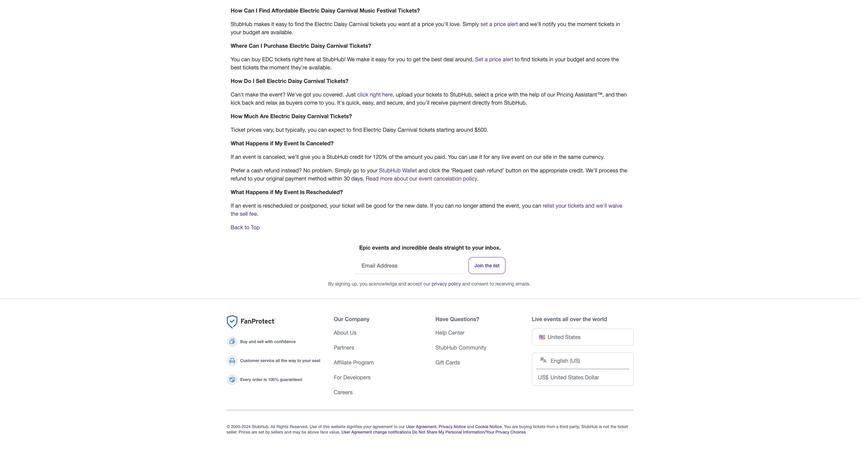 Task type: describe. For each thing, give the bounding box(es) containing it.
about
[[334, 330, 348, 336]]

find
[[259, 7, 270, 14]]

live
[[502, 154, 510, 160]]

stubhub!
[[323, 56, 346, 63]]

event for canceled?
[[284, 140, 299, 147]]

carnival down "music" on the left of the page
[[349, 21, 369, 27]]

my for rescheduled?
[[275, 189, 283, 195]]

electric up they're
[[290, 43, 309, 49]]

back to top
[[231, 225, 260, 231]]

choices
[[511, 430, 526, 435]]

1 vertical spatial stubhub.
[[252, 425, 270, 430]]

0 vertical spatial on
[[526, 154, 532, 160]]

is inside '. you are buying tickets from a third party; stubhub is not the ticket seller. prices are set by sellers and may be above face value.'
[[599, 425, 602, 430]]

0 horizontal spatial of
[[318, 425, 322, 430]]

do not share my personal information/your privacy choices button
[[411, 430, 526, 435]]

2 vertical spatial it
[[479, 154, 482, 160]]

and left consent
[[462, 282, 470, 287]]

my for canceled?
[[275, 140, 283, 147]]

to up notifications
[[394, 425, 398, 430]]

third
[[560, 425, 568, 430]]

1 vertical spatial at
[[316, 56, 321, 63]]

no
[[455, 203, 461, 209]]

2 vertical spatial in
[[553, 154, 557, 160]]

1 horizontal spatial make
[[356, 56, 370, 63]]

consent
[[472, 282, 488, 287]]

0 horizontal spatial are
[[251, 430, 257, 435]]

is left canceled,
[[257, 154, 261, 160]]

credit
[[350, 154, 363, 160]]

carnival up stubhub! on the top left of the page
[[327, 43, 348, 49]]

we'll inside relist your tickets and we'll waive the sell fee
[[596, 203, 607, 209]]

. you are buying tickets from a third party; stubhub is not the ticket seller. prices are set by sellers and may be above face value.
[[227, 425, 628, 435]]

around
[[456, 127, 473, 133]]

0 horizontal spatial find
[[295, 21, 304, 27]]

can up canceled?
[[318, 127, 327, 133]]

where can i purchase electric daisy carnival tickets?
[[231, 43, 371, 49]]

the right process
[[620, 168, 627, 174]]

you right up,
[[360, 282, 367, 287]]

buy and sell with confidence
[[240, 339, 296, 345]]

1 vertical spatial it
[[371, 56, 374, 63]]

can left the use
[[459, 154, 467, 160]]

for left get
[[388, 56, 395, 63]]

are inside and we'll notify you the moment tickets in your budget are available.
[[262, 29, 269, 35]]

your inside and we'll notify you the moment tickets in your budget are available.
[[231, 29, 241, 35]]

help center link
[[435, 330, 464, 336]]

center
[[448, 330, 464, 336]]

you left want
[[388, 21, 396, 27]]

electric down easy,
[[363, 127, 381, 133]]

cash inside the and click the 'request cash refund' button on the appropriate credit. we'll process the refund to your original payment method within 30 days.
[[474, 168, 486, 174]]

customer service all the way to your seat
[[240, 358, 320, 364]]

can for where
[[249, 43, 259, 49]]

do inside 'button'
[[412, 430, 418, 435]]

company
[[345, 316, 370, 323]]

every
[[240, 377, 251, 383]]

stubhub makes it easy to find the electric daisy carnival tickets you want at a price you'll love. simply set a price alert
[[231, 21, 518, 27]]

our up notifications
[[399, 425, 405, 430]]

be inside '. you are buying tickets from a third party; stubhub is not the ticket seller. prices are set by sellers and may be above face value.'
[[302, 430, 306, 435]]

the inside , upload your tickets to stubhub, select a price with the help of our pricing assistant™, and then kick back and relax as buyers come to you. it's quick, easy, and secure, and you'll receive payment directly from stubhub.
[[520, 92, 528, 98]]

and left incredible
[[391, 245, 400, 251]]

on inside the and click the 'request cash refund' button on the appropriate credit. we'll process the refund to your original payment method within 30 days.
[[523, 168, 529, 174]]

can left buy
[[241, 56, 250, 63]]

budget inside and we'll notify you the moment tickets in your budget are available.
[[243, 29, 260, 35]]

carnival left "music" on the left of the page
[[337, 7, 358, 14]]

my for privacy
[[439, 430, 444, 435]]

for left any
[[483, 154, 490, 160]]

you right give
[[312, 154, 321, 160]]

© 2000-2024 stubhub. all rights reserved. use of this website signifies your agreement to our user agreement , privacy notice and cookie notice
[[227, 425, 502, 430]]

vary,
[[263, 127, 274, 133]]

1 horizontal spatial find
[[353, 127, 362, 133]]

guaranteed
[[280, 377, 302, 383]]

in inside and we'll notify you the moment tickets in your budget are available.
[[616, 21, 620, 27]]

to inside button
[[245, 225, 249, 231]]

payment inside , upload your tickets to stubhub, select a price with the help of our pricing assistant™, and then kick back and relax as buyers come to you. it's quick, easy, and secure, and you'll receive payment directly from stubhub.
[[450, 100, 471, 106]]

you up canceled?
[[308, 127, 317, 133]]

your inside the and click the 'request cash refund' button on the appropriate credit. we'll process the refund to your original payment method within 30 days.
[[254, 176, 265, 182]]

set inside '. you are buying tickets from a third party; stubhub is not the ticket seller. prices are set by sellers and may be above face value.'
[[258, 430, 264, 435]]

i for sell
[[253, 78, 254, 84]]

event up prefer
[[243, 154, 256, 160]]

notifications
[[388, 430, 411, 435]]

. for .
[[257, 211, 258, 217]]

the up cancelation
[[442, 168, 449, 174]]

for right the good
[[388, 203, 394, 209]]

the left appropriate at the right of the page
[[531, 168, 538, 174]]

us$ united states dollar
[[538, 375, 599, 381]]

0 horizontal spatial user
[[342, 430, 350, 435]]

the left way
[[281, 358, 287, 364]]

or
[[294, 203, 299, 209]]

order
[[252, 377, 262, 383]]

user agreement change notifications link
[[342, 430, 411, 435]]

set a price alert link
[[481, 21, 518, 27]]

an for if an event is canceled, we'll give you a stubhub credit for 120% of the amount you paid. you can use it for any live event on our site in the same currency.
[[235, 154, 241, 160]]

our company
[[334, 316, 370, 323]]

about
[[394, 176, 408, 182]]

1 horizontal spatial best
[[431, 56, 442, 63]]

confidence
[[274, 339, 296, 345]]

in inside to find tickets in your budget and score the best tickets the moment they're available.
[[549, 56, 553, 63]]

stubhub up prefer a cash refund instead? no problem. simply go to your stubhub wallet
[[327, 154, 348, 160]]

for developers link
[[334, 375, 371, 381]]

0 horizontal spatial you
[[231, 56, 240, 63]]

0 vertical spatial you'll
[[435, 21, 448, 27]]

tickets inside and we'll notify you the moment tickets in your budget are available.
[[598, 21, 614, 27]]

longer
[[463, 203, 478, 209]]

1 vertical spatial you
[[448, 154, 457, 160]]

0 horizontal spatial make
[[245, 92, 259, 98]]

if for rescheduled?
[[270, 189, 273, 195]]

our left site
[[534, 154, 542, 160]]

united inside button
[[548, 334, 564, 340]]

you right date.
[[435, 203, 443, 209]]

to inside to find tickets in your budget and score the best tickets the moment they're available.
[[515, 56, 520, 63]]

can left relist
[[532, 203, 541, 209]]

not
[[419, 430, 425, 435]]

community
[[459, 345, 487, 351]]

currency.
[[583, 154, 605, 160]]

acknowledge
[[369, 282, 397, 287]]

30
[[344, 176, 350, 182]]

1 horizontal spatial at
[[411, 21, 416, 27]]

to down affordable at left top
[[288, 21, 293, 27]]

and inside '. you are buying tickets from a third party; stubhub is not the ticket seller. prices are set by sellers and may be above face value.'
[[284, 430, 291, 435]]

1 vertical spatial are
[[512, 425, 518, 430]]

what happens if my event is canceled?
[[231, 140, 334, 147]]

live events all over the world
[[532, 316, 607, 323]]

your inside , upload your tickets to stubhub, select a price with the help of our pricing assistant™, and then kick back and relax as buyers come to you. it's quick, easy, and secure, and you'll receive payment directly from stubhub.
[[414, 92, 425, 98]]

english
[[551, 358, 568, 364]]

incredible
[[402, 245, 427, 251]]

you'll inside , upload your tickets to stubhub, select a price with the help of our pricing assistant™, and then kick back and relax as buyers come to you. it's quick, easy, and secure, and you'll receive payment directly from stubhub.
[[417, 100, 429, 106]]

join the list button
[[469, 257, 505, 274]]

to right the expect
[[346, 127, 351, 133]]

and inside to find tickets in your budget and score the best tickets the moment they're available.
[[586, 56, 595, 63]]

and left relax
[[255, 100, 264, 106]]

you left get
[[396, 56, 405, 63]]

use
[[469, 154, 478, 160]]

events for epic
[[372, 245, 389, 251]]

live
[[532, 316, 542, 323]]

1 vertical spatial of
[[389, 154, 394, 160]]

stubhub up gift cards link
[[435, 345, 457, 351]]

give
[[300, 154, 310, 160]]

1 horizontal spatial sell
[[257, 339, 264, 345]]

stubhub inside '. you are buying tickets from a third party; stubhub is not the ticket seller. prices are set by sellers and may be above face value.'
[[581, 425, 598, 430]]

over
[[570, 316, 581, 323]]

come
[[304, 100, 318, 106]]

the right get
[[422, 56, 430, 63]]

amount
[[404, 154, 423, 160]]

edc
[[262, 56, 273, 63]]

how do i sell electric daisy carnival tickets?
[[231, 78, 348, 84]]

help center
[[435, 330, 464, 336]]

1 cash from the left
[[251, 168, 263, 174]]

instead?
[[281, 168, 302, 174]]

events for live
[[544, 316, 561, 323]]

the right score
[[611, 56, 619, 63]]

tickets? up covered.
[[327, 78, 348, 84]]

if for canceled?
[[270, 140, 273, 147]]

electric down how can i find affordable electric daisy carnival music festival tickets?
[[314, 21, 332, 27]]

you right got
[[313, 92, 322, 98]]

and right buy
[[249, 339, 256, 345]]

tickets? down it's
[[330, 113, 352, 119]]

0 horizontal spatial easy
[[276, 21, 287, 27]]

affordable
[[272, 7, 298, 14]]

agreement
[[373, 425, 393, 430]]

then
[[616, 92, 627, 98]]

stubhub left makes
[[231, 21, 252, 27]]

privacy
[[432, 282, 447, 287]]

0 vertical spatial click
[[357, 92, 368, 98]]

to right way
[[297, 358, 301, 364]]

canceled,
[[263, 154, 286, 160]]

for right the credit
[[365, 154, 371, 160]]

the left new
[[396, 203, 403, 209]]

to find tickets in your budget and score the best tickets the moment they're available.
[[231, 56, 619, 71]]

by
[[265, 430, 270, 435]]

. for . you are buying tickets from a third party; stubhub is not the ticket seller. prices are set by sellers and may be above face value.
[[502, 425, 503, 430]]

the up relax
[[260, 92, 268, 98]]

available. inside to find tickets in your budget and score the best tickets the moment they're available.
[[309, 65, 332, 71]]

fan protect gurantee image
[[227, 315, 275, 329]]

budget inside to find tickets in your budget and score the best tickets the moment they're available.
[[567, 56, 584, 63]]

the down how can i find affordable electric daisy carnival music festival tickets?
[[305, 21, 313, 27]]

electric down the as
[[270, 113, 290, 119]]

1 vertical spatial alert
[[503, 56, 513, 63]]

personal
[[445, 430, 462, 435]]

2 notice from the left
[[490, 425, 502, 430]]

prices
[[247, 127, 262, 133]]

how for how much are electric daisy carnival tickets?
[[231, 113, 242, 119]]

is for canceled?
[[300, 140, 305, 147]]

carnival up amount
[[398, 127, 417, 133]]

1 horizontal spatial .
[[477, 176, 478, 182]]

buy
[[240, 339, 248, 345]]

1 vertical spatial simply
[[335, 168, 351, 174]]

and up do not share my personal information/your privacy choices
[[467, 425, 474, 430]]

sellers
[[271, 430, 283, 435]]

back
[[242, 100, 254, 106]]

happens for what happens if my event is canceled?
[[246, 140, 269, 147]]

and down upload
[[406, 100, 415, 106]]

upload
[[396, 92, 412, 98]]

1 vertical spatial agreement
[[351, 430, 372, 435]]

0 vertical spatial alert
[[507, 21, 518, 27]]

from inside , upload your tickets to stubhub, select a price with the help of our pricing assistant™, and then kick back and relax as buyers come to you. it's quick, easy, and secure, and you'll receive payment directly from stubhub.
[[491, 100, 502, 106]]

1 vertical spatial with
[[265, 339, 273, 345]]

our inside , upload your tickets to stubhub, select a price with the help of our pricing assistant™, and then kick back and relax as buyers come to you. it's quick, easy, and secure, and you'll receive payment directly from stubhub.
[[547, 92, 555, 98]]

can for how
[[244, 7, 254, 14]]

your inside to find tickets in your budget and score the best tickets the moment they're available.
[[555, 56, 566, 63]]

1 horizontal spatial easy
[[375, 56, 387, 63]]

and left accept
[[398, 282, 406, 287]]

more
[[380, 176, 392, 182]]

1 vertical spatial right
[[370, 92, 381, 98]]

user agreement change notifications
[[342, 430, 411, 435]]

to right go at the top left
[[361, 168, 365, 174]]

the inside '. you are buying tickets from a third party; stubhub is not the ticket seller. prices are set by sellers and may be above face value.'
[[610, 425, 616, 430]]

event right the live
[[511, 154, 524, 160]]

our right accept
[[423, 282, 430, 287]]

sell
[[256, 78, 265, 84]]

2000-
[[231, 425, 242, 430]]

0 vertical spatial policy
[[463, 176, 477, 182]]

cookie
[[475, 425, 488, 430]]

is for rescheduled?
[[300, 189, 305, 195]]

0 vertical spatial simply
[[463, 21, 479, 27]]

what for what happens if my event is rescheduled?
[[231, 189, 244, 195]]

affiliate
[[334, 360, 352, 366]]

and down click right here link
[[376, 100, 385, 106]]

can left no
[[445, 203, 454, 209]]

value.
[[329, 430, 340, 435]]

is right order
[[264, 377, 267, 383]]

seller.
[[227, 430, 237, 435]]

the inside and we'll notify you the moment tickets in your budget are available.
[[568, 21, 575, 27]]

1 vertical spatial states
[[568, 375, 583, 381]]

prefer a cash refund instead? no problem. simply go to your stubhub wallet
[[231, 168, 417, 174]]

we've
[[287, 92, 302, 98]]

want
[[398, 21, 410, 27]]

much
[[244, 113, 258, 119]]

are
[[260, 113, 269, 119]]

covered.
[[323, 92, 344, 98]]

0 vertical spatial agreement
[[416, 425, 436, 430]]

to up the "receive"
[[444, 92, 448, 98]]

a inside , upload your tickets to stubhub, select a price with the help of our pricing assistant™, and then kick back and relax as buyers come to you. it's quick, easy, and secure, and you'll receive payment directly from stubhub.
[[490, 92, 493, 98]]

tickets inside , upload your tickets to stubhub, select a price with the help of our pricing assistant™, and then kick back and relax as buyers come to you. it's quick, easy, and secure, and you'll receive payment directly from stubhub.
[[426, 92, 442, 98]]

get
[[413, 56, 421, 63]]

stubhub. inside , upload your tickets to stubhub, select a price with the help of our pricing assistant™, and then kick back and relax as buyers come to you. it's quick, easy, and secure, and you'll receive payment directly from stubhub.
[[504, 100, 527, 106]]

if right date.
[[430, 203, 433, 209]]

0 vertical spatial privacy
[[439, 425, 453, 430]]

and left then on the top right of the page
[[605, 92, 615, 98]]

score
[[596, 56, 610, 63]]

you inside and we'll notify you the moment tickets in your budget are available.
[[557, 21, 566, 27]]

you.
[[325, 100, 336, 106]]



Task type: vqa. For each thing, say whether or not it's contained in the screenshot.
the leftmost easy
yes



Task type: locate. For each thing, give the bounding box(es) containing it.
electric right affordable at left top
[[300, 7, 320, 14]]

1 horizontal spatial set
[[481, 21, 488, 27]]

available. down stubhub! on the top left of the page
[[309, 65, 332, 71]]

i for purchase
[[261, 43, 262, 49]]

1 vertical spatial how
[[231, 78, 242, 84]]

0 horizontal spatial here
[[304, 56, 315, 63]]

1 vertical spatial click
[[429, 168, 440, 174]]

1 an from the top
[[235, 154, 241, 160]]

events right epic
[[372, 245, 389, 251]]

moment inside to find tickets in your budget and score the best tickets the moment they're available.
[[269, 65, 289, 71]]

2 horizontal spatial of
[[541, 92, 546, 98]]

our down wallet
[[409, 176, 417, 182]]

for
[[388, 56, 395, 63], [365, 154, 371, 160], [483, 154, 490, 160], [388, 203, 394, 209]]

1 horizontal spatial budget
[[567, 56, 584, 63]]

0 vertical spatial at
[[411, 21, 416, 27]]

how
[[231, 7, 242, 14], [231, 78, 242, 84], [231, 113, 242, 119]]

1 vertical spatial event
[[284, 189, 299, 195]]

i left sell
[[253, 78, 254, 84]]

not
[[603, 425, 609, 430]]

typically,
[[285, 127, 306, 133]]

you can buy edc tickets right here at stubhub! we make it easy for you to get the best deal around. set a price alert
[[231, 56, 513, 63]]

event up fee in the top left of the page
[[243, 203, 256, 209]]

event,
[[506, 203, 521, 209]]

easy
[[276, 21, 287, 27], [375, 56, 387, 63]]

. up "top"
[[257, 211, 258, 217]]

1 horizontal spatial from
[[547, 425, 555, 430]]

we'll inside and we'll notify you the moment tickets in your budget are available.
[[530, 21, 541, 27]]

are up 'choices' at the right of page
[[512, 425, 518, 430]]

to inside the and click the 'request cash refund' button on the appropriate credit. we'll process the refund to your original payment method within 30 days.
[[248, 176, 253, 182]]

0 vertical spatial in
[[616, 21, 620, 27]]

stubhub right party;
[[581, 425, 598, 430]]

click inside the and click the 'request cash refund' button on the appropriate credit. we'll process the refund to your original payment method within 30 days.
[[429, 168, 440, 174]]

appropriate
[[540, 168, 568, 174]]

is up 'postponed,'
[[300, 189, 305, 195]]

0 vertical spatial what
[[231, 140, 244, 147]]

1 happens from the top
[[246, 140, 269, 147]]

be down the reserved.
[[302, 430, 306, 435]]

0 horizontal spatial policy
[[448, 282, 461, 287]]

privacy up personal
[[439, 425, 453, 430]]

gift cards link
[[435, 360, 460, 366]]

your inside relist your tickets and we'll waive the sell fee
[[556, 203, 566, 209]]

can left find
[[244, 7, 254, 14]]

alert
[[507, 21, 518, 27], [503, 56, 513, 63]]

price inside , upload your tickets to stubhub, select a price with the help of our pricing assistant™, and then kick back and relax as buyers come to you. it's quick, easy, and secure, and you'll receive payment directly from stubhub.
[[495, 92, 507, 98]]

all left over
[[562, 316, 568, 323]]

you right event,
[[522, 203, 531, 209]]

join
[[474, 263, 484, 269]]

0 horizontal spatial payment
[[285, 176, 306, 182]]

, inside , upload your tickets to stubhub, select a price with the help of our pricing assistant™, and then kick back and relax as buyers come to you. it's quick, easy, and secure, and you'll receive payment directly from stubhub.
[[393, 92, 394, 98]]

1 what from the top
[[231, 140, 244, 147]]

1 vertical spatial best
[[231, 65, 241, 71]]

every order is 100% guaranteed
[[240, 377, 302, 383]]

to right straight
[[465, 245, 471, 251]]

from inside '. you are buying tickets from a third party; stubhub is not the ticket seller. prices are set by sellers and may be above face value.'
[[547, 425, 555, 430]]

right up they're
[[292, 56, 303, 63]]

1 horizontal spatial events
[[544, 316, 561, 323]]

paid.
[[434, 154, 447, 160]]

©
[[227, 425, 230, 430]]

available. inside and we'll notify you the moment tickets in your budget are available.
[[271, 29, 293, 35]]

ticket inside '. you are buying tickets from a third party; stubhub is not the ticket seller. prices are set by sellers and may be above face value.'
[[618, 425, 628, 430]]

2 horizontal spatial i
[[261, 43, 262, 49]]

states inside button
[[565, 334, 581, 340]]

united right us$
[[551, 375, 567, 381]]

find right set a price alert link
[[521, 56, 530, 63]]

budget down makes
[[243, 29, 260, 35]]

1 is from the top
[[300, 140, 305, 147]]

sell right buy
[[257, 339, 264, 345]]

events
[[372, 245, 389, 251], [544, 316, 561, 323]]

we'll
[[530, 21, 541, 27], [596, 203, 607, 209]]

just
[[346, 92, 356, 98]]

0 vertical spatial right
[[292, 56, 303, 63]]

to left get
[[407, 56, 411, 63]]

1 vertical spatial .
[[257, 211, 258, 217]]

0 vertical spatial how
[[231, 7, 242, 14]]

my up rescheduled
[[275, 189, 283, 195]]

0 vertical spatial here
[[304, 56, 315, 63]]

all for the
[[276, 358, 280, 364]]

agreement
[[416, 425, 436, 430], [351, 430, 372, 435]]

relist your tickets and we'll waive the sell fee link
[[231, 203, 622, 217]]

1 horizontal spatial refund
[[264, 168, 280, 174]]

0 vertical spatial user
[[406, 425, 415, 430]]

1 horizontal spatial here
[[382, 92, 393, 98]]

0 horizontal spatial all
[[276, 358, 280, 364]]

the right "notify"
[[568, 21, 575, 27]]

1 vertical spatial united
[[551, 375, 567, 381]]

1 horizontal spatial be
[[366, 203, 372, 209]]

price
[[422, 21, 434, 27], [494, 21, 506, 27], [489, 56, 501, 63], [495, 92, 507, 98]]

here up they're
[[304, 56, 315, 63]]

you right "notify"
[[557, 21, 566, 27]]

about us
[[334, 330, 356, 336]]

0 horizontal spatial we'll
[[530, 21, 541, 27]]

tickets? up want
[[398, 7, 420, 14]]

rights
[[276, 425, 289, 430]]

deal
[[443, 56, 454, 63]]

from left third
[[547, 425, 555, 430]]

1 horizontal spatial agreement
[[416, 425, 436, 430]]

an for if an event is rescheduled or postponed, your ticket will be good for the new date. if you can no longer attend the event, you can
[[235, 203, 241, 209]]

is left rescheduled
[[257, 203, 261, 209]]

0 horizontal spatial set
[[258, 430, 264, 435]]

make up back
[[245, 92, 259, 98]]

0 horizontal spatial refund
[[231, 176, 246, 182]]

if for if an event is canceled, we'll give you a stubhub credit for 120% of the amount you paid. you can use it for any live event on our site in the same currency.
[[231, 154, 234, 160]]

0 vertical spatial i
[[256, 7, 257, 14]]

your
[[231, 29, 241, 35], [555, 56, 566, 63], [414, 92, 425, 98], [367, 168, 378, 174], [254, 176, 265, 182], [330, 203, 340, 209], [556, 203, 566, 209], [472, 245, 484, 251], [302, 358, 311, 364], [363, 425, 372, 430]]

method
[[308, 176, 326, 182]]

stubhub wallet link
[[379, 168, 417, 174]]

we'll left waive
[[596, 203, 607, 209]]

go
[[353, 168, 359, 174]]

0 vertical spatial ,
[[393, 92, 394, 98]]

0 vertical spatial available.
[[271, 29, 293, 35]]

0 vertical spatial an
[[235, 154, 241, 160]]

fee
[[249, 211, 257, 217]]

, up secure,
[[393, 92, 394, 98]]

0 horizontal spatial ticket
[[342, 203, 355, 209]]

simply up 30
[[335, 168, 351, 174]]

receiving
[[495, 282, 514, 287]]

1 horizontal spatial i
[[256, 7, 257, 14]]

carnival down "come"
[[307, 113, 329, 119]]

same
[[568, 154, 581, 160]]

and inside the and click the 'request cash refund' button on the appropriate credit. we'll process the refund to your original payment method within 30 days.
[[418, 168, 428, 174]]

information/your
[[463, 430, 494, 435]]

make right "we"
[[356, 56, 370, 63]]

1 vertical spatial available.
[[309, 65, 332, 71]]

1 horizontal spatial do
[[412, 430, 418, 435]]

2 if from the top
[[270, 189, 273, 195]]

1 horizontal spatial ticket
[[618, 425, 628, 430]]

you left paid.
[[424, 154, 433, 160]]

0 horizontal spatial i
[[253, 78, 254, 84]]

the down edc
[[260, 65, 268, 71]]

1 horizontal spatial you
[[448, 154, 457, 160]]

1 vertical spatial make
[[245, 92, 259, 98]]

read
[[366, 176, 379, 182]]

0 horizontal spatial do
[[244, 78, 251, 84]]

carnival
[[337, 7, 358, 14], [349, 21, 369, 27], [327, 43, 348, 49], [304, 78, 325, 84], [307, 113, 329, 119], [398, 127, 417, 133]]

2 is from the top
[[300, 189, 305, 195]]

days.
[[351, 176, 364, 182]]

an up back
[[235, 203, 241, 209]]

i for find
[[256, 7, 257, 14]]

do left sell
[[244, 78, 251, 84]]

0 vertical spatial make
[[356, 56, 370, 63]]

0 horizontal spatial it
[[271, 21, 274, 27]]

where
[[231, 43, 247, 49]]

is up give
[[300, 140, 305, 147]]

how up can't
[[231, 78, 242, 84]]

they're
[[291, 65, 307, 71]]

2 how from the top
[[231, 78, 242, 84]]

a inside '. you are buying tickets from a third party; stubhub is not the ticket seller. prices are set by sellers and may be above face value.'
[[556, 425, 559, 430]]

it right "we"
[[371, 56, 374, 63]]

program
[[353, 360, 374, 366]]

happens down prices
[[246, 140, 269, 147]]

sell
[[240, 211, 248, 217], [257, 339, 264, 345]]

of inside , upload your tickets to stubhub, select a price with the help of our pricing assistant™, and then kick back and relax as buyers come to you. it's quick, easy, and secure, and you'll receive payment directly from stubhub.
[[541, 92, 546, 98]]

0 vertical spatial refund
[[264, 168, 280, 174]]

the inside relist your tickets and we'll waive the sell fee
[[231, 211, 238, 217]]

attend
[[480, 203, 495, 209]]

ticket right "not"
[[618, 425, 628, 430]]

sell inside relist your tickets and we'll waive the sell fee
[[240, 211, 248, 217]]

you inside '. you are buying tickets from a third party; stubhub is not the ticket seller. prices are set by sellers and may be above face value.'
[[504, 425, 511, 430]]

best inside to find tickets in your budget and score the best tickets the moment they're available.
[[231, 65, 241, 71]]

2 cash from the left
[[474, 168, 486, 174]]

2 event from the top
[[284, 189, 299, 195]]

my
[[275, 140, 283, 147], [275, 189, 283, 195], [439, 430, 444, 435]]

my down the but
[[275, 140, 283, 147]]

. inside '. you are buying tickets from a third party; stubhub is not the ticket seller. prices are set by sellers and may be above face value.'
[[502, 425, 503, 430]]

3 how from the top
[[231, 113, 242, 119]]

. right cookie
[[502, 425, 503, 430]]

the up stubhub wallet link at the left
[[395, 154, 403, 160]]

2 vertical spatial i
[[253, 78, 254, 84]]

privacy notice link
[[439, 425, 466, 430]]

1 event from the top
[[284, 140, 299, 147]]

an up prefer
[[235, 154, 241, 160]]

0 vertical spatial moment
[[577, 21, 597, 27]]

customer
[[240, 358, 259, 364]]

event for rescheduled?
[[284, 189, 299, 195]]

event?
[[269, 92, 285, 98]]

how for how can i find affordable electric daisy carnival music festival tickets?
[[231, 7, 242, 14]]

set right love. on the right of page
[[481, 21, 488, 27]]

tickets inside '. you are buying tickets from a third party; stubhub is not the ticket seller. prices are set by sellers and may be above face value.'
[[533, 425, 545, 430]]

1 vertical spatial do
[[412, 430, 418, 435]]

the inside button
[[485, 263, 492, 269]]

0 vertical spatial it
[[271, 21, 274, 27]]

1 if from the top
[[270, 140, 273, 147]]

language_20x20 image
[[540, 357, 547, 364]]

with
[[508, 92, 518, 98], [265, 339, 273, 345]]

'request
[[451, 168, 473, 174]]

but
[[276, 127, 284, 133]]

moment inside and we'll notify you the moment tickets in your budget are available.
[[577, 21, 597, 27]]

our left pricing
[[547, 92, 555, 98]]

the left event,
[[497, 203, 504, 209]]

our
[[547, 92, 555, 98], [534, 154, 542, 160], [409, 176, 417, 182], [423, 282, 430, 287], [399, 425, 405, 430]]

can't make the event? we've got you covered. just click right here
[[231, 92, 393, 98]]

original
[[266, 176, 284, 182]]

of right 120%
[[389, 154, 394, 160]]

1 horizontal spatial simply
[[463, 21, 479, 27]]

Email Address email field
[[356, 258, 466, 274]]

1 horizontal spatial moment
[[577, 21, 597, 27]]

how left find
[[231, 7, 242, 14]]

0 vertical spatial .
[[477, 176, 478, 182]]

and inside relist your tickets and we'll waive the sell fee
[[585, 203, 594, 209]]

tickets?
[[398, 7, 420, 14], [349, 43, 371, 49], [327, 78, 348, 84], [330, 113, 352, 119]]

on right button
[[523, 168, 529, 174]]

easy down affordable at left top
[[276, 21, 287, 27]]

2 an from the top
[[235, 203, 241, 209]]

to left 'you.'
[[319, 100, 324, 106]]

my inside 'button'
[[439, 430, 444, 435]]

we
[[347, 56, 355, 63]]

privacy inside 'button'
[[495, 430, 509, 435]]

purchase
[[264, 43, 288, 49]]

1 vertical spatial find
[[521, 56, 530, 63]]

what for what happens if my event is canceled?
[[231, 140, 244, 147]]

ticket left will
[[342, 203, 355, 209]]

1 horizontal spatial with
[[508, 92, 518, 98]]

1 vertical spatial can
[[249, 43, 259, 49]]

affiliate program link
[[334, 360, 374, 366]]

cash right prefer
[[251, 168, 263, 174]]

and inside and we'll notify you the moment tickets in your budget are available.
[[519, 21, 529, 27]]

if for if an event is rescheduled or postponed, your ticket will be good for the new date. if you can no longer attend the event, you can
[[231, 203, 234, 209]]

up,
[[352, 282, 358, 287]]

to left original
[[248, 176, 253, 182]]

2 vertical spatial you
[[504, 425, 511, 430]]

0 vertical spatial budget
[[243, 29, 260, 35]]

postponed,
[[301, 203, 328, 209]]

you
[[231, 56, 240, 63], [448, 154, 457, 160], [504, 425, 511, 430]]

the left same
[[559, 154, 566, 160]]

music
[[360, 7, 375, 14]]

user up notifications
[[406, 425, 415, 430]]

how can i find affordable electric daisy carnival music festival tickets?
[[231, 7, 420, 14]]

at right want
[[411, 21, 416, 27]]

and left score
[[586, 56, 595, 63]]

questions?
[[450, 316, 479, 323]]

you up 'choices' at the right of page
[[504, 425, 511, 430]]

button
[[506, 168, 521, 174]]

electric up event?
[[267, 78, 287, 84]]

best down where
[[231, 65, 241, 71]]

this
[[323, 425, 330, 430]]

cookie notice link
[[475, 425, 502, 430]]

with left help
[[508, 92, 518, 98]]

1 vertical spatial all
[[276, 358, 280, 364]]

make
[[356, 56, 370, 63], [245, 92, 259, 98]]

0 vertical spatial all
[[562, 316, 568, 323]]

can't
[[231, 92, 244, 98]]

the right "not"
[[610, 425, 616, 430]]

$500.
[[475, 127, 488, 133]]

0 vertical spatial with
[[508, 92, 518, 98]]

refund'
[[487, 168, 504, 174]]

0 horizontal spatial sell
[[240, 211, 248, 217]]

may
[[293, 430, 300, 435]]

0 vertical spatial best
[[431, 56, 442, 63]]

tickets inside relist your tickets and we'll waive the sell fee
[[568, 203, 584, 209]]

1 horizontal spatial user
[[406, 425, 415, 430]]

refund inside the and click the 'request cash refund' button on the appropriate credit. we'll process the refund to your original payment method within 30 days.
[[231, 176, 246, 182]]

2 what from the top
[[231, 189, 244, 195]]

to right consent
[[490, 282, 494, 287]]

1 horizontal spatial ,
[[436, 425, 438, 430]]

1 how from the top
[[231, 7, 242, 14]]

2 vertical spatial how
[[231, 113, 242, 119]]

straight
[[444, 245, 464, 251]]

we'll
[[586, 168, 597, 174]]

happens for what happens if my event is rescheduled?
[[246, 189, 269, 195]]

of left this
[[318, 425, 322, 430]]

user agreement link
[[406, 425, 436, 430]]

it's
[[337, 100, 345, 106]]

carnival up the can't make the event? we've got you covered. just click right here
[[304, 78, 325, 84]]

inbox.
[[485, 245, 501, 251]]

partners link
[[334, 345, 354, 351]]

set
[[475, 56, 483, 63]]

good
[[374, 203, 386, 209]]

0 vertical spatial stubhub.
[[504, 100, 527, 106]]

1 vertical spatial privacy
[[495, 430, 509, 435]]

2 horizontal spatial find
[[521, 56, 530, 63]]

1 horizontal spatial right
[[370, 92, 381, 98]]

gift cards
[[435, 360, 460, 366]]

0 vertical spatial is
[[300, 140, 305, 147]]

0 vertical spatial payment
[[450, 100, 471, 106]]

united states
[[548, 334, 581, 340]]

you right paid.
[[448, 154, 457, 160]]

tickets? up "we"
[[349, 43, 371, 49]]

english (us)
[[551, 358, 580, 364]]

1 vertical spatial an
[[235, 203, 241, 209]]

event up or
[[284, 189, 299, 195]]

with inside , upload your tickets to stubhub, select a price with the help of our pricing assistant™, and then kick back and relax as buyers come to you. it's quick, easy, and secure, and you'll receive payment directly from stubhub.
[[508, 92, 518, 98]]

all for over
[[562, 316, 568, 323]]

how for how do i sell electric daisy carnival tickets?
[[231, 78, 242, 84]]

2 vertical spatial .
[[502, 425, 503, 430]]

stubhub up more on the top left of the page
[[379, 168, 401, 174]]

be right will
[[366, 203, 372, 209]]

1 horizontal spatial we'll
[[596, 203, 607, 209]]

if
[[270, 140, 273, 147], [270, 189, 273, 195]]

0 vertical spatial find
[[295, 21, 304, 27]]

0 vertical spatial sell
[[240, 211, 248, 217]]

0 horizontal spatial privacy
[[439, 425, 453, 430]]

2 horizontal spatial you
[[504, 425, 511, 430]]

at left stubhub! on the top left of the page
[[316, 56, 321, 63]]

1 horizontal spatial all
[[562, 316, 568, 323]]

0 horizontal spatial right
[[292, 56, 303, 63]]

relist
[[543, 203, 554, 209]]

payment inside the and click the 'request cash refund' button on the appropriate credit. we'll process the refund to your original payment method within 30 days.
[[285, 176, 306, 182]]

assistant™,
[[575, 92, 604, 98]]

1 vertical spatial on
[[523, 168, 529, 174]]

find inside to find tickets in your budget and score the best tickets the moment they're available.
[[521, 56, 530, 63]]

the right over
[[583, 316, 591, 323]]

policy
[[463, 176, 477, 182], [448, 282, 461, 287]]

to
[[288, 21, 293, 27], [407, 56, 411, 63], [515, 56, 520, 63], [444, 92, 448, 98], [319, 100, 324, 106], [346, 127, 351, 133], [361, 168, 365, 174], [248, 176, 253, 182], [245, 225, 249, 231], [465, 245, 471, 251], [490, 282, 494, 287], [297, 358, 301, 364], [394, 425, 398, 430]]

service
[[260, 358, 274, 364]]

event left cancelation
[[419, 176, 432, 182]]

0 horizontal spatial at
[[316, 56, 321, 63]]

2 happens from the top
[[246, 189, 269, 195]]

it right the use
[[479, 154, 482, 160]]

1 horizontal spatial it
[[371, 56, 374, 63]]

cards
[[446, 360, 460, 366]]

1 notice from the left
[[454, 425, 466, 430]]



